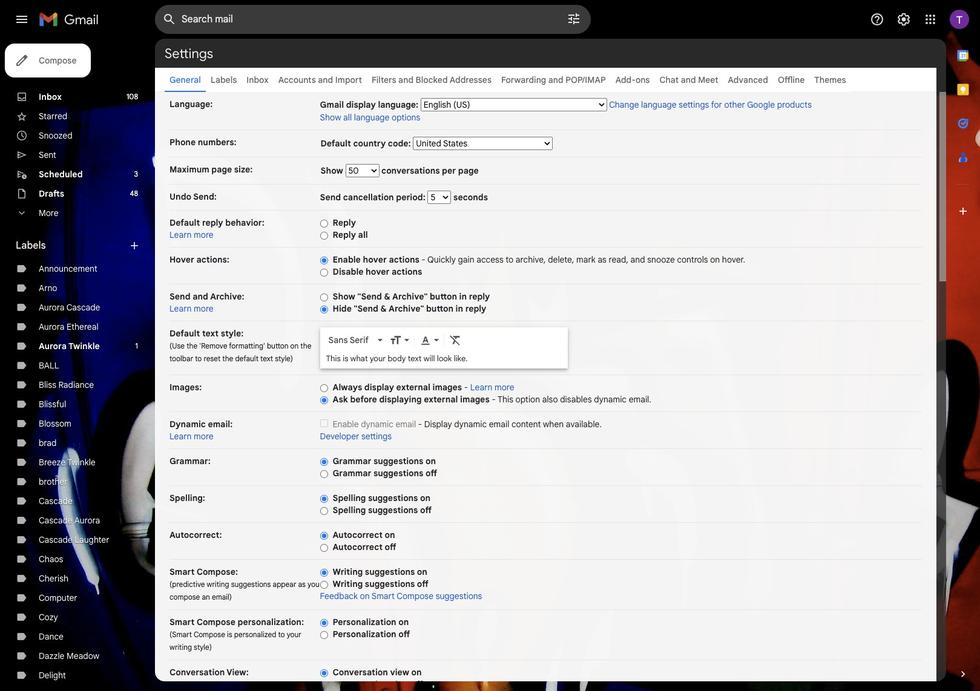 Task type: vqa. For each thing, say whether or not it's contained in the screenshot.
bottommost the Default
yes



Task type: locate. For each thing, give the bounding box(es) containing it.
1 vertical spatial your
[[287, 630, 301, 639]]

radiance
[[58, 380, 94, 390]]

settings up grammar suggestions on
[[361, 431, 392, 442]]

1 vertical spatial display
[[364, 382, 394, 393]]

48
[[130, 189, 138, 198]]

1 horizontal spatial your
[[370, 354, 386, 364]]

0 vertical spatial twinkle
[[68, 341, 100, 352]]

archive,
[[516, 254, 546, 265]]

1 vertical spatial as
[[298, 580, 306, 589]]

actions up disable hover actions
[[389, 254, 419, 265]]

learn more link for and
[[169, 303, 213, 314]]

is left what
[[343, 354, 348, 364]]

more inside send and archive: learn more
[[194, 303, 213, 314]]

all for reply
[[358, 229, 368, 240]]

0 vertical spatial display
[[346, 99, 376, 110]]

your inside smart compose personalization: (smart compose is personalized to your writing style)
[[287, 630, 301, 639]]

1 horizontal spatial this
[[498, 394, 513, 405]]

0 vertical spatial writing
[[333, 567, 363, 578]]

bliss radiance link
[[39, 380, 94, 390]]

available.
[[566, 419, 602, 430]]

advanced
[[728, 74, 768, 85]]

off for conversation view on
[[411, 679, 423, 690]]

personalization up personalization off
[[333, 617, 396, 628]]

2 personalization from the top
[[333, 629, 396, 640]]

2 view from the top
[[390, 679, 409, 690]]

0 vertical spatial hover
[[363, 254, 387, 265]]

advanced search options image
[[562, 7, 586, 31]]

compose
[[39, 55, 77, 66], [397, 591, 433, 602], [197, 617, 235, 628], [194, 630, 225, 639]]

aurora up ball link
[[39, 341, 67, 352]]

computer link
[[39, 593, 77, 604]]

email down ask before displaying external images - this option also disables dynamic email.
[[489, 419, 509, 430]]

0 horizontal spatial this
[[326, 354, 341, 364]]

cascade up chaos link
[[39, 535, 72, 545]]

default left 'country'
[[321, 138, 351, 149]]

to for personalized
[[278, 630, 285, 639]]

and for blocked
[[398, 74, 413, 85]]

filters and blocked addresses
[[372, 74, 492, 85]]

more down archive:
[[194, 303, 213, 314]]

dynamic
[[169, 419, 206, 430]]

2 vertical spatial smart
[[169, 617, 195, 628]]

'remove
[[199, 341, 227, 350]]

smart
[[169, 567, 195, 578], [372, 591, 395, 602], [169, 617, 195, 628]]

style) right default
[[275, 354, 293, 363]]

your down personalization:
[[287, 630, 301, 639]]

aurora down "arno" link
[[39, 302, 64, 313]]

display for gmail
[[346, 99, 376, 110]]

personalized
[[234, 630, 276, 639]]

0 vertical spatial to
[[506, 254, 513, 265]]

1 vertical spatial spelling
[[333, 505, 366, 516]]

enable for enable hover actions
[[333, 254, 361, 265]]

default for default country code:
[[321, 138, 351, 149]]

- left display
[[418, 419, 422, 430]]

smart inside smart compose personalization: (smart compose is personalized to your writing style)
[[169, 617, 195, 628]]

- left the quickly
[[422, 254, 425, 265]]

suggestions for grammar suggestions on
[[373, 456, 423, 467]]

all down "gmail"
[[343, 112, 352, 123]]

writing for writing suggestions off
[[333, 579, 363, 590]]

2 spelling from the top
[[333, 505, 366, 516]]

2 vertical spatial reply
[[465, 303, 486, 314]]

learn up (use
[[169, 303, 192, 314]]

2 horizontal spatial text
[[408, 354, 422, 364]]

in down gain on the top of the page
[[459, 291, 467, 302]]

1 autocorrect from the top
[[333, 530, 383, 541]]

your
[[370, 354, 386, 364], [287, 630, 301, 639]]

default up (use
[[169, 328, 200, 339]]

default inside the default text style: (use the 'remove formatting' button on the toolbar to reset the default text style)
[[169, 328, 200, 339]]

to left reset
[[195, 354, 202, 363]]

reply for hide "send & archive" button in reply
[[465, 303, 486, 314]]

show for show "send & archive" button in reply
[[333, 291, 355, 302]]

button down show "send & archive" button in reply
[[426, 303, 453, 314]]

images down look
[[433, 382, 462, 393]]

"send right "hide"
[[354, 303, 378, 314]]

1 vertical spatial reply
[[469, 291, 490, 302]]

1 vertical spatial writing
[[169, 643, 192, 652]]

conversation view: (sets whether emails of the same topic are
[[169, 667, 310, 691]]

conversation inside conversation view: (sets whether emails of the same topic are
[[169, 667, 225, 678]]

0 vertical spatial send
[[320, 192, 341, 203]]

0 vertical spatial in
[[459, 291, 467, 302]]

button inside the default text style: (use the 'remove formatting' button on the toolbar to reset the default text style)
[[267, 341, 288, 350]]

Show "Send & Archive" button in reply radio
[[320, 293, 328, 302]]

0 vertical spatial reply
[[333, 217, 356, 228]]

grammar suggestions on
[[333, 456, 436, 467]]

1 vertical spatial send
[[169, 291, 190, 302]]

spelling right spelling suggestions on radio
[[333, 493, 366, 504]]

smart up (predictive
[[169, 567, 195, 578]]

labels inside labels navigation
[[16, 240, 46, 252]]

personalization down personalization on on the left bottom
[[333, 629, 396, 640]]

learn down the dynamic
[[169, 431, 192, 442]]

& up hide "send & archive" button in reply
[[384, 291, 390, 302]]

reply
[[202, 217, 223, 228], [469, 291, 490, 302], [465, 303, 486, 314]]

1 vertical spatial archive"
[[389, 303, 424, 314]]

inbox inside labels navigation
[[39, 91, 62, 102]]

reply up formatting options toolbar
[[465, 303, 486, 314]]

1 vertical spatial twinkle
[[67, 457, 95, 468]]

style) up whether
[[194, 643, 212, 652]]

as right mark
[[598, 254, 607, 265]]

writing right 'writing suggestions on' option
[[333, 567, 363, 578]]

suggestions inside smart compose: (predictive writing suggestions appear as you compose an email)
[[231, 580, 271, 589]]

this left option
[[498, 394, 513, 405]]

page left size:
[[211, 164, 232, 175]]

0 vertical spatial smart
[[169, 567, 195, 578]]

default for default reply behavior: learn more
[[169, 217, 200, 228]]

conversation for conversation view off
[[333, 679, 388, 690]]

more inside "default reply behavior: learn more"
[[194, 229, 213, 240]]

labels
[[211, 74, 237, 85], [16, 240, 46, 252]]

& for hide
[[380, 303, 387, 314]]

view down conversation view on
[[390, 679, 409, 690]]

1 vertical spatial inbox
[[39, 91, 62, 102]]

phone numbers:
[[169, 137, 237, 148]]

and left archive:
[[193, 291, 208, 302]]

an
[[202, 593, 210, 602]]

0 vertical spatial images
[[433, 382, 462, 393]]

2 autocorrect from the top
[[333, 542, 383, 553]]

inbox for inbox link to the left
[[39, 91, 62, 102]]

"send down disable hover actions
[[357, 291, 382, 302]]

cascade for cascade link
[[39, 496, 72, 507]]

on left sans
[[290, 341, 299, 350]]

0 horizontal spatial email
[[396, 419, 416, 430]]

1 vertical spatial reply
[[333, 229, 356, 240]]

default
[[321, 138, 351, 149], [169, 217, 200, 228], [169, 328, 200, 339]]

display up the show all language options
[[346, 99, 376, 110]]

settings inside enable dynamic email - display dynamic email content when available. developer settings
[[361, 431, 392, 442]]

sans
[[328, 335, 348, 346]]

sans serif
[[328, 335, 369, 346]]

spelling for spelling suggestions on
[[333, 493, 366, 504]]

hover right disable
[[366, 266, 390, 277]]

inbox link right labels link
[[247, 74, 269, 85]]

developer
[[320, 431, 359, 442]]

conversation for conversation view: (sets whether emails of the same topic are
[[169, 667, 225, 678]]

labels right the 'general'
[[211, 74, 237, 85]]

1 vertical spatial style)
[[194, 643, 212, 652]]

0 vertical spatial &
[[384, 291, 390, 302]]

0 horizontal spatial style)
[[194, 643, 212, 652]]

2 vertical spatial show
[[333, 291, 355, 302]]

read,
[[609, 254, 628, 265]]

None search field
[[155, 5, 591, 34]]

1 vertical spatial language
[[354, 112, 389, 123]]

Conversation view off radio
[[320, 681, 328, 690]]

topic
[[281, 680, 297, 689]]

breeze twinkle
[[39, 457, 95, 468]]

hover.
[[722, 254, 745, 265]]

conversation up conversation view off
[[333, 667, 388, 678]]

writing
[[207, 580, 229, 589], [169, 643, 192, 652]]

archive" up hide "send & archive" button in reply
[[392, 291, 428, 302]]

language down chat
[[641, 99, 677, 110]]

autocorrect down autocorrect on
[[333, 542, 383, 553]]

1 vertical spatial in
[[456, 303, 463, 314]]

general link
[[169, 74, 201, 85]]

hover for enable
[[363, 254, 387, 265]]

2 grammar from the top
[[333, 468, 371, 479]]

phone
[[169, 137, 196, 148]]

0 vertical spatial your
[[370, 354, 386, 364]]

always
[[333, 382, 362, 393]]

developer settings link
[[320, 431, 392, 442]]

grammar suggestions off
[[333, 468, 437, 479]]

Grammar suggestions off radio
[[320, 470, 328, 479]]

body
[[388, 354, 406, 364]]

what
[[350, 354, 368, 364]]

brother
[[39, 476, 68, 487]]

0 vertical spatial grammar
[[333, 456, 371, 467]]

announcement
[[39, 263, 97, 274]]

and for archive:
[[193, 291, 208, 302]]

gmail display language:
[[320, 99, 418, 110]]

Autocorrect on radio
[[320, 531, 328, 540]]

0 vertical spatial personalization
[[333, 617, 396, 628]]

as
[[598, 254, 607, 265], [298, 580, 306, 589]]

reply inside "default reply behavior: learn more"
[[202, 217, 223, 228]]

and right chat
[[681, 74, 696, 85]]

in up remove formatting ‪(⌘\)‬ image
[[456, 303, 463, 314]]

and for pop/imap
[[548, 74, 563, 85]]

is inside smart compose personalization: (smart compose is personalized to your writing style)
[[227, 630, 232, 639]]

Writing suggestions on radio
[[320, 568, 328, 577]]

all down "cancellation"
[[358, 229, 368, 240]]

cherish link
[[39, 573, 68, 584]]

0 horizontal spatial send
[[169, 291, 190, 302]]

1 vertical spatial button
[[426, 303, 453, 314]]

suggestions for spelling suggestions off
[[368, 505, 418, 516]]

1 horizontal spatial text
[[260, 354, 273, 363]]

hover up disable hover actions
[[363, 254, 387, 265]]

1 vertical spatial grammar
[[333, 468, 371, 479]]

1 vertical spatial all
[[358, 229, 368, 240]]

formatting options toolbar
[[324, 329, 564, 351]]

the right of
[[248, 680, 259, 689]]

writing inside smart compose personalization: (smart compose is personalized to your writing style)
[[169, 643, 192, 652]]

enable up disable
[[333, 254, 361, 265]]

is
[[343, 354, 348, 364], [227, 630, 232, 639]]

inbox link
[[247, 74, 269, 85], [39, 91, 62, 102]]

1 vertical spatial enable
[[333, 419, 359, 430]]

Spelling suggestions off radio
[[320, 507, 328, 516]]

1 vertical spatial is
[[227, 630, 232, 639]]

support image
[[870, 12, 884, 27]]

writing down (smart
[[169, 643, 192, 652]]

1 vertical spatial default
[[169, 217, 200, 228]]

Conversation view on radio
[[320, 669, 328, 678]]

0 vertical spatial view
[[390, 667, 409, 678]]

send cancellation period:
[[320, 192, 428, 203]]

1 view from the top
[[390, 667, 409, 678]]

cascade up ethereal
[[66, 302, 100, 313]]

actions up show "send & archive" button in reply
[[392, 266, 422, 277]]

conversation up whether
[[169, 667, 225, 678]]

2 reply from the top
[[333, 229, 356, 240]]

to down personalization:
[[278, 630, 285, 639]]

to inside smart compose personalization: (smart compose is personalized to your writing style)
[[278, 630, 285, 639]]

option
[[515, 394, 540, 405]]

2 vertical spatial default
[[169, 328, 200, 339]]

0 vertical spatial autocorrect
[[333, 530, 383, 541]]

Autocorrect off radio
[[320, 543, 328, 553]]

Personalization on radio
[[320, 619, 328, 628]]

dynamic left email.
[[594, 394, 627, 405]]

writing
[[333, 567, 363, 578], [333, 579, 363, 590]]

show down "gmail"
[[320, 112, 341, 123]]

cascade aurora link
[[39, 515, 100, 526]]

suggestions for writing suggestions off
[[365, 579, 415, 590]]

display up before
[[364, 382, 394, 393]]

off down conversation view on
[[411, 679, 423, 690]]

add-
[[615, 74, 636, 85]]

1 reply from the top
[[333, 217, 356, 228]]

brad link
[[39, 438, 57, 449]]

0 vertical spatial archive"
[[392, 291, 428, 302]]

conversation down conversation view on
[[333, 679, 388, 690]]

labels navigation
[[0, 39, 155, 691]]

settings left for
[[679, 99, 709, 110]]

send
[[320, 192, 341, 203], [169, 291, 190, 302]]

0 vertical spatial labels
[[211, 74, 237, 85]]

delight link
[[39, 670, 66, 681]]

grammar down developer settings link
[[333, 456, 371, 467]]

1 vertical spatial "send
[[354, 303, 378, 314]]

0 vertical spatial as
[[598, 254, 607, 265]]

reply down send:
[[202, 217, 223, 228]]

starred link
[[39, 111, 67, 122]]

1 grammar from the top
[[333, 456, 371, 467]]

view
[[390, 667, 409, 678], [390, 679, 409, 690]]

learn more link up the hover actions:
[[169, 229, 213, 240]]

0 horizontal spatial to
[[195, 354, 202, 363]]

autocorrect:
[[169, 530, 222, 541]]

default down undo
[[169, 217, 200, 228]]

1 vertical spatial view
[[390, 679, 409, 690]]

& down show "send & archive" button in reply
[[380, 303, 387, 314]]

more
[[39, 208, 58, 219]]

show for show
[[321, 165, 345, 176]]

0 horizontal spatial is
[[227, 630, 232, 639]]

aurora
[[39, 302, 64, 313], [39, 321, 64, 332], [39, 341, 67, 352], [74, 515, 100, 526]]

0 vertical spatial is
[[343, 354, 348, 364]]

and inside send and archive: learn more
[[193, 291, 208, 302]]

1 spelling from the top
[[333, 493, 366, 504]]

2 writing from the top
[[333, 579, 363, 590]]

and for meet
[[681, 74, 696, 85]]

on down writing suggestions off
[[360, 591, 370, 602]]

and
[[318, 74, 333, 85], [398, 74, 413, 85], [548, 74, 563, 85], [681, 74, 696, 85], [631, 254, 645, 265], [193, 291, 208, 302]]

0 vertical spatial show
[[320, 112, 341, 123]]

None checkbox
[[320, 420, 328, 427]]

1 personalization from the top
[[333, 617, 396, 628]]

1 enable from the top
[[333, 254, 361, 265]]

1 horizontal spatial language
[[641, 99, 677, 110]]

1 horizontal spatial labels
[[211, 74, 237, 85]]

suggestions for spelling suggestions on
[[368, 493, 418, 504]]

2 vertical spatial to
[[278, 630, 285, 639]]

1 horizontal spatial inbox
[[247, 74, 269, 85]]

inbox right labels link
[[247, 74, 269, 85]]

actions for enable
[[389, 254, 419, 265]]

style) inside the default text style: (use the 'remove formatting' button on the toolbar to reset the default text style)
[[275, 354, 293, 363]]

default inside "default reply behavior: learn more"
[[169, 217, 200, 228]]

conversation for conversation view on
[[333, 667, 388, 678]]

off
[[426, 468, 437, 479], [420, 505, 432, 516], [385, 542, 396, 553], [417, 579, 428, 590], [398, 629, 410, 640], [411, 679, 423, 690]]

1 horizontal spatial to
[[278, 630, 285, 639]]

enable up developer
[[333, 419, 359, 430]]

spelling
[[333, 493, 366, 504], [333, 505, 366, 516]]

1 horizontal spatial send
[[320, 192, 341, 203]]

meet
[[698, 74, 718, 85]]

1 horizontal spatial inbox link
[[247, 74, 269, 85]]

country
[[353, 138, 386, 149]]

style) inside smart compose personalization: (smart compose is personalized to your writing style)
[[194, 643, 212, 652]]

0 vertical spatial settings
[[679, 99, 709, 110]]

0 horizontal spatial labels
[[16, 240, 46, 252]]

0 vertical spatial enable
[[333, 254, 361, 265]]

suggestions
[[373, 456, 423, 467], [373, 468, 423, 479], [368, 493, 418, 504], [368, 505, 418, 516], [365, 567, 415, 578], [365, 579, 415, 590], [231, 580, 271, 589], [436, 591, 482, 602]]

reply for reply all
[[333, 229, 356, 240]]

1 horizontal spatial dynamic
[[454, 419, 487, 430]]

aurora for aurora cascade
[[39, 302, 64, 313]]

in
[[459, 291, 467, 302], [456, 303, 463, 314]]

1 vertical spatial this
[[498, 394, 513, 405]]

learn more link up ask before displaying external images - this option also disables dynamic email.
[[470, 382, 514, 393]]

gmail
[[320, 99, 344, 110]]

ask
[[333, 394, 348, 405]]

emails
[[217, 680, 238, 689]]

filters and blocked addresses link
[[372, 74, 492, 85]]

1 vertical spatial images
[[460, 394, 490, 405]]

1 vertical spatial hover
[[366, 266, 390, 277]]

enable inside enable dynamic email - display dynamic email content when available. developer settings
[[333, 419, 359, 430]]

archive"
[[392, 291, 428, 302], [389, 303, 424, 314]]

autocorrect on
[[333, 530, 395, 541]]

1 horizontal spatial style)
[[275, 354, 293, 363]]

delete,
[[548, 254, 574, 265]]

dynamic
[[594, 394, 627, 405], [361, 419, 393, 430], [454, 419, 487, 430]]

button up hide "send & archive" button in reply
[[430, 291, 457, 302]]

off up feedback on smart compose suggestions link
[[417, 579, 428, 590]]

0 vertical spatial button
[[430, 291, 457, 302]]

0 horizontal spatial settings
[[361, 431, 392, 442]]

0 horizontal spatial inbox
[[39, 91, 62, 102]]

cascade for cascade aurora
[[39, 515, 72, 526]]

show all language options link
[[320, 112, 420, 123]]

change language settings for other google products
[[609, 99, 812, 110]]

show down "default country code:"
[[321, 165, 345, 176]]

spelling suggestions off
[[333, 505, 432, 516]]

reply for show "send & archive" button in reply
[[469, 291, 490, 302]]

0 vertical spatial external
[[396, 382, 430, 393]]

0 horizontal spatial all
[[343, 112, 352, 123]]

2 vertical spatial button
[[267, 341, 288, 350]]

Ask before displaying external images radio
[[320, 396, 328, 405]]

2 enable from the top
[[333, 419, 359, 430]]

on
[[710, 254, 720, 265], [290, 341, 299, 350], [426, 456, 436, 467], [420, 493, 430, 504], [385, 530, 395, 541], [417, 567, 427, 578], [360, 591, 370, 602], [398, 617, 409, 628], [411, 667, 422, 678]]

settings image
[[897, 12, 911, 27]]

your right what
[[370, 354, 386, 364]]

grammar for grammar suggestions off
[[333, 468, 371, 479]]

0 vertical spatial all
[[343, 112, 352, 123]]

aurora up the aurora twinkle link
[[39, 321, 64, 332]]

and left pop/imap
[[548, 74, 563, 85]]

send:
[[193, 191, 217, 202]]

smart down writing suggestions off
[[372, 591, 395, 602]]

text left "will"
[[408, 354, 422, 364]]

1 vertical spatial writing
[[333, 579, 363, 590]]

- left option
[[492, 394, 496, 405]]

other
[[724, 99, 745, 110]]

1 vertical spatial personalization
[[333, 629, 396, 640]]

twinkle down ethereal
[[68, 341, 100, 352]]

Reply radio
[[320, 219, 328, 228]]

external up displaying
[[396, 382, 430, 393]]

1 writing from the top
[[333, 567, 363, 578]]

inbox for the top inbox link
[[247, 74, 269, 85]]

writing down compose: in the left bottom of the page
[[207, 580, 229, 589]]

spelling right spelling suggestions off option
[[333, 505, 366, 516]]

inbox up 'starred' link
[[39, 91, 62, 102]]

off for spelling suggestions on
[[420, 505, 432, 516]]

2 horizontal spatial dynamic
[[594, 394, 627, 405]]

dynamic right display
[[454, 419, 487, 430]]

tab list
[[946, 39, 980, 648]]

Search mail text field
[[182, 13, 533, 25]]

aurora twinkle
[[39, 341, 100, 352]]

disable hover actions
[[333, 266, 422, 277]]

1 vertical spatial &
[[380, 303, 387, 314]]

quickly
[[427, 254, 456, 265]]

in for show "send & archive" button in reply
[[459, 291, 467, 302]]

archive" down show "send & archive" button in reply
[[389, 303, 424, 314]]

twinkle right breeze
[[67, 457, 95, 468]]

0 horizontal spatial writing
[[169, 643, 192, 652]]

send inside send and archive: learn more
[[169, 291, 190, 302]]

reply for reply
[[333, 217, 356, 228]]

and for import
[[318, 74, 333, 85]]

1 vertical spatial autocorrect
[[333, 542, 383, 553]]

writing for writing suggestions on
[[333, 567, 363, 578]]

sent link
[[39, 150, 56, 160]]

2 horizontal spatial to
[[506, 254, 513, 265]]

compose right (smart
[[194, 630, 225, 639]]

ask before displaying external images - this option also disables dynamic email.
[[333, 394, 651, 405]]

enable
[[333, 254, 361, 265], [333, 419, 359, 430]]

1 vertical spatial smart
[[372, 591, 395, 602]]

0 vertical spatial writing
[[207, 580, 229, 589]]

aurora for aurora twinkle
[[39, 341, 67, 352]]

main menu image
[[15, 12, 29, 27]]

more down the dynamic
[[194, 431, 213, 442]]

0 horizontal spatial dynamic
[[361, 419, 393, 430]]

view for off
[[390, 679, 409, 690]]

0 vertical spatial inbox
[[247, 74, 269, 85]]

dynamic up developer settings link
[[361, 419, 393, 430]]

0 horizontal spatial as
[[298, 580, 306, 589]]

1 vertical spatial show
[[321, 165, 345, 176]]

aurora up laughter
[[74, 515, 100, 526]]

actions
[[389, 254, 419, 265], [392, 266, 422, 277]]

1 horizontal spatial settings
[[679, 99, 709, 110]]

language down gmail display language:
[[354, 112, 389, 123]]

1 horizontal spatial writing
[[207, 580, 229, 589]]

smart inside smart compose: (predictive writing suggestions appear as you compose an email)
[[169, 567, 195, 578]]

to for access
[[506, 254, 513, 265]]

off for writing suggestions on
[[417, 579, 428, 590]]

"send for show
[[357, 291, 382, 302]]



Task type: describe. For each thing, give the bounding box(es) containing it.
filters
[[372, 74, 396, 85]]

Spelling suggestions on radio
[[320, 494, 328, 504]]

on down spelling suggestions off in the bottom left of the page
[[385, 530, 395, 541]]

blocked
[[416, 74, 448, 85]]

hover for disable
[[366, 266, 390, 277]]

laughter
[[75, 535, 109, 545]]

send for send cancellation period:
[[320, 192, 341, 203]]

default text style: (use the 'remove formatting' button on the toolbar to reset the default text style)
[[169, 328, 311, 363]]

0 vertical spatial inbox link
[[247, 74, 269, 85]]

brad
[[39, 438, 57, 449]]

suggestions for grammar suggestions off
[[373, 468, 423, 479]]

send for send and archive: learn more
[[169, 291, 190, 302]]

hide "send & archive" button in reply
[[333, 303, 486, 314]]

google
[[747, 99, 775, 110]]

maximum page size:
[[169, 164, 253, 175]]

Hide "Send & Archive" button in reply radio
[[320, 305, 328, 314]]

also
[[542, 394, 558, 405]]

bliss
[[39, 380, 56, 390]]

view for on
[[390, 667, 409, 678]]

labels for labels heading
[[16, 240, 46, 252]]

default country code:
[[321, 138, 413, 149]]

of
[[240, 680, 247, 689]]

ons
[[636, 74, 650, 85]]

the right (use
[[187, 341, 197, 350]]

0 horizontal spatial text
[[202, 328, 219, 339]]

- up ask before displaying external images - this option also disables dynamic email.
[[464, 382, 468, 393]]

dance
[[39, 631, 64, 642]]

forwarding and pop/imap link
[[501, 74, 606, 85]]

button for show "send & archive" button in reply
[[430, 291, 457, 302]]

spelling for spelling suggestions off
[[333, 505, 366, 516]]

forwarding
[[501, 74, 546, 85]]

learn inside dynamic email: learn more
[[169, 431, 192, 442]]

as inside smart compose: (predictive writing suggestions appear as you compose an email)
[[298, 580, 306, 589]]

email.
[[629, 394, 651, 405]]

smart for smart compose:
[[169, 567, 195, 578]]

spelling:
[[169, 493, 205, 504]]

starred
[[39, 111, 67, 122]]

sans serif option
[[326, 334, 375, 346]]

offline
[[778, 74, 805, 85]]

button for hide "send & archive" button in reply
[[426, 303, 453, 314]]

all for show
[[343, 112, 352, 123]]

0 horizontal spatial language
[[354, 112, 389, 123]]

learn more link for reply
[[169, 229, 213, 240]]

on up conversation view off
[[411, 667, 422, 678]]

1 horizontal spatial is
[[343, 354, 348, 364]]

chaos link
[[39, 554, 63, 565]]

autocorrect for autocorrect on
[[333, 530, 383, 541]]

autocorrect for autocorrect off
[[333, 542, 383, 553]]

remove formatting ‪(⌘\)‬ image
[[449, 334, 461, 346]]

aurora ethereal link
[[39, 321, 99, 332]]

the left sans
[[300, 341, 311, 350]]

& for show
[[384, 291, 390, 302]]

0 vertical spatial this
[[326, 354, 341, 364]]

computer
[[39, 593, 77, 604]]

on up feedback on smart compose suggestions link
[[417, 567, 427, 578]]

and right 'read,'
[[631, 254, 645, 265]]

serif
[[350, 335, 369, 346]]

reset
[[204, 354, 220, 363]]

for
[[711, 99, 722, 110]]

toolbar
[[169, 354, 193, 363]]

"send for hide
[[354, 303, 378, 314]]

default for default text style: (use the 'remove formatting' button on the toolbar to reset the default text style)
[[169, 328, 200, 339]]

change language settings for other google products link
[[609, 99, 812, 110]]

display for always
[[364, 382, 394, 393]]

to inside the default text style: (use the 'remove formatting' button on the toolbar to reset the default text style)
[[195, 354, 202, 363]]

- inside enable dynamic email - display dynamic email content when available. developer settings
[[418, 419, 422, 430]]

show "send & archive" button in reply
[[333, 291, 490, 302]]

display
[[424, 419, 452, 430]]

hover actions:
[[169, 254, 229, 265]]

compose button
[[5, 44, 91, 77]]

archive:
[[210, 291, 244, 302]]

feedback on smart compose suggestions link
[[320, 591, 482, 602]]

grammar:
[[169, 456, 211, 467]]

ball link
[[39, 360, 59, 371]]

Personalization off radio
[[320, 631, 328, 640]]

products
[[777, 99, 812, 110]]

labels for labels link
[[211, 74, 237, 85]]

on up spelling suggestions off in the bottom left of the page
[[420, 493, 430, 504]]

0 horizontal spatial inbox link
[[39, 91, 62, 102]]

twinkle for breeze twinkle
[[67, 457, 95, 468]]

feedback on smart compose suggestions
[[320, 591, 482, 602]]

enable for enable dynamic email
[[333, 419, 359, 430]]

archive" for hide
[[389, 303, 424, 314]]

numbers:
[[198, 137, 237, 148]]

addresses
[[450, 74, 492, 85]]

personalization for personalization off
[[333, 629, 396, 640]]

more up ask before displaying external images - this option also disables dynamic email.
[[495, 382, 514, 393]]

per
[[442, 165, 456, 176]]

writing inside smart compose: (predictive writing suggestions appear as you compose an email)
[[207, 580, 229, 589]]

chat and meet link
[[659, 74, 718, 85]]

advanced link
[[728, 74, 768, 85]]

twinkle for aurora twinkle
[[68, 341, 100, 352]]

email)
[[212, 593, 232, 602]]

compose down email) at bottom left
[[197, 617, 235, 628]]

chaos
[[39, 554, 63, 565]]

personalization for personalization on
[[333, 617, 396, 628]]

style:
[[221, 328, 244, 339]]

the inside conversation view: (sets whether emails of the same topic are
[[248, 680, 259, 689]]

are
[[299, 680, 310, 689]]

2 email from the left
[[489, 419, 509, 430]]

off for grammar suggestions on
[[426, 468, 437, 479]]

writing suggestions off
[[333, 579, 428, 590]]

arno link
[[39, 283, 57, 294]]

hide
[[333, 303, 352, 314]]

smart for smart compose personalization:
[[169, 617, 195, 628]]

displaying
[[379, 394, 422, 405]]

when
[[543, 419, 564, 430]]

1 vertical spatial external
[[424, 394, 458, 405]]

forwarding and pop/imap
[[501, 74, 606, 85]]

conversation view on
[[333, 667, 422, 678]]

gmail image
[[39, 7, 105, 31]]

behavior:
[[225, 217, 264, 228]]

blissful
[[39, 399, 66, 410]]

in for hide "send & archive" button in reply
[[456, 303, 463, 314]]

chat and meet
[[659, 74, 718, 85]]

compose inside button
[[39, 55, 77, 66]]

brother link
[[39, 476, 68, 487]]

learn inside send and archive: learn more
[[169, 303, 192, 314]]

Writing suggestions off radio
[[320, 580, 328, 589]]

cascade laughter link
[[39, 535, 109, 545]]

1 horizontal spatial page
[[458, 165, 479, 176]]

Reply all radio
[[320, 231, 328, 240]]

access
[[477, 254, 503, 265]]

dance link
[[39, 631, 64, 642]]

language:
[[378, 99, 418, 110]]

show for show all language options
[[320, 112, 341, 123]]

Always display external images radio
[[320, 384, 328, 393]]

1 horizontal spatial as
[[598, 254, 607, 265]]

personalization on
[[333, 617, 409, 628]]

search mail image
[[159, 8, 180, 30]]

mark
[[576, 254, 596, 265]]

learn inside "default reply behavior: learn more"
[[169, 229, 192, 240]]

this is what your body text will look like.
[[326, 354, 468, 364]]

aurora cascade
[[39, 302, 100, 313]]

the right reset
[[222, 354, 233, 363]]

more inside dynamic email: learn more
[[194, 431, 213, 442]]

personalization:
[[238, 617, 304, 628]]

on inside the default text style: (use the 'remove formatting' button on the toolbar to reset the default text style)
[[290, 341, 299, 350]]

learn up ask before displaying external images - this option also disables dynamic email.
[[470, 382, 492, 393]]

before
[[350, 394, 377, 405]]

disables
[[560, 394, 592, 405]]

on left hover. on the top right of page
[[710, 254, 720, 265]]

off down personalization on on the left bottom
[[398, 629, 410, 640]]

bliss radiance
[[39, 380, 94, 390]]

suggestions for writing suggestions on
[[365, 567, 415, 578]]

labels heading
[[16, 240, 128, 252]]

blossom link
[[39, 418, 71, 429]]

import
[[335, 74, 362, 85]]

Enable hover actions radio
[[320, 256, 328, 265]]

on down display
[[426, 456, 436, 467]]

themes
[[814, 74, 846, 85]]

off up writing suggestions on
[[385, 542, 396, 553]]

0 horizontal spatial page
[[211, 164, 232, 175]]

ethereal
[[67, 321, 99, 332]]

Grammar suggestions on radio
[[320, 458, 328, 467]]

scheduled
[[39, 169, 83, 180]]

scheduled link
[[39, 169, 83, 180]]

on down feedback on smart compose suggestions link
[[398, 617, 409, 628]]

aurora for aurora ethereal
[[39, 321, 64, 332]]

cascade for cascade laughter
[[39, 535, 72, 545]]

drafts link
[[39, 188, 64, 199]]

Disable hover actions radio
[[320, 268, 328, 277]]

add-ons
[[615, 74, 650, 85]]

aurora twinkle link
[[39, 341, 100, 352]]

conversations per page
[[379, 165, 479, 176]]

cancellation
[[343, 192, 394, 203]]

1 email from the left
[[396, 419, 416, 430]]

compose down writing suggestions off
[[397, 591, 433, 602]]

controls
[[677, 254, 708, 265]]

archive" for show
[[392, 291, 428, 302]]

blossom
[[39, 418, 71, 429]]

actions for disable
[[392, 266, 422, 277]]

grammar for grammar suggestions on
[[333, 456, 371, 467]]

learn more link for email:
[[169, 431, 213, 442]]

cascade link
[[39, 496, 72, 507]]



